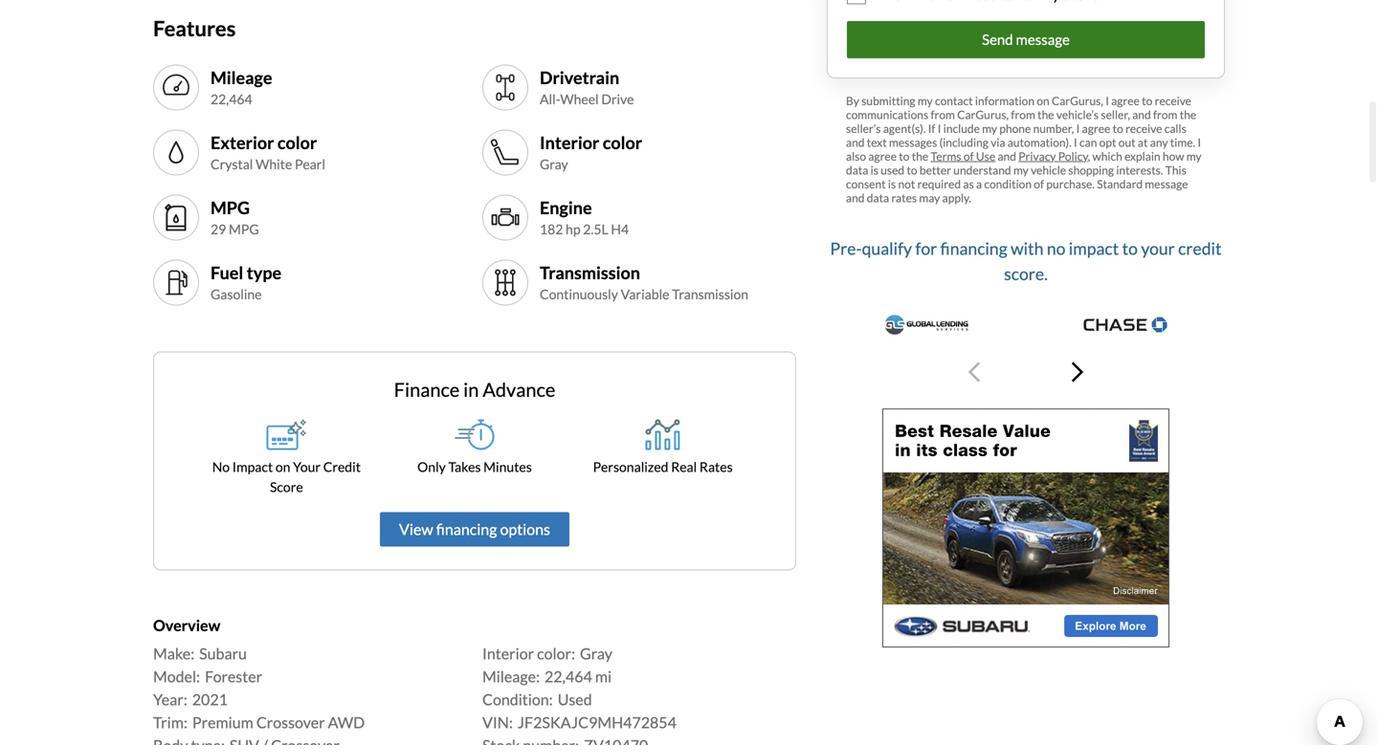 Task type: vqa. For each thing, say whether or not it's contained in the screenshot.
Interior related to color
yes



Task type: describe. For each thing, give the bounding box(es) containing it.
all-
[[540, 91, 560, 107]]

a
[[976, 177, 982, 191]]

22,464 inside mileage 22,464
[[211, 91, 252, 107]]

to inside pre-qualify for financing with no impact to your credit score.
[[1122, 238, 1138, 258]]

0 horizontal spatial is
[[871, 163, 879, 177]]

by
[[846, 94, 859, 107]]

credit
[[323, 459, 361, 475]]

exterior color crystal white pearl
[[211, 132, 325, 172]]

score.
[[1004, 264, 1048, 284]]

0 horizontal spatial the
[[912, 149, 929, 163]]

view
[[399, 520, 433, 539]]

credit
[[1178, 238, 1222, 258]]

transmission image
[[490, 267, 521, 298]]

1 vertical spatial data
[[867, 191, 889, 205]]

interior color image
[[490, 137, 521, 168]]

white
[[256, 156, 292, 172]]

and right use
[[998, 149, 1016, 163]]

calls
[[1164, 121, 1187, 135]]

include
[[943, 121, 980, 135]]

interior for color
[[540, 132, 599, 153]]

1 vertical spatial mpg
[[229, 221, 259, 237]]

chevron left image
[[969, 361, 980, 384]]

terms
[[931, 149, 961, 163]]

interior color gray
[[540, 132, 642, 172]]

understand
[[954, 163, 1011, 177]]

impact
[[232, 459, 273, 475]]

0 vertical spatial receive
[[1155, 94, 1192, 107]]

agent(s).
[[883, 121, 926, 135]]

vehicle
[[1031, 163, 1066, 177]]

use
[[976, 149, 995, 163]]

my left vehicle
[[1013, 163, 1029, 177]]

information
[[975, 94, 1035, 107]]

1 horizontal spatial transmission
[[672, 286, 748, 303]]

advance
[[483, 379, 555, 401]]

1 horizontal spatial cargurus,
[[1052, 94, 1103, 107]]

real
[[671, 459, 697, 475]]

vin:
[[482, 714, 513, 732]]

score
[[270, 479, 303, 495]]

mpg image
[[161, 202, 191, 233]]

year:
[[153, 691, 187, 709]]

message inside button
[[1016, 31, 1070, 48]]

awd
[[328, 714, 365, 732]]

time.
[[1170, 135, 1195, 149]]

exterior color image
[[161, 137, 191, 168]]

drive
[[601, 91, 634, 107]]

my up the if
[[918, 94, 933, 107]]

,
[[1088, 149, 1090, 163]]

view financing options
[[399, 520, 550, 539]]

variable
[[621, 286, 669, 303]]

engine 182 hp 2.5l h4
[[540, 197, 629, 237]]

mpg 29 mpg
[[211, 197, 259, 237]]

fuel type gasoline
[[211, 262, 282, 303]]

rates
[[891, 191, 917, 205]]

no
[[212, 459, 230, 475]]

i right time.
[[1198, 135, 1201, 149]]

and right seller,
[[1132, 107, 1151, 121]]

vehicle's
[[1056, 107, 1099, 121]]

opt
[[1099, 135, 1116, 149]]

color for exterior color
[[277, 132, 317, 153]]

your
[[293, 459, 321, 475]]

0 vertical spatial data
[[846, 163, 868, 177]]

apply.
[[942, 191, 971, 205]]

color for interior color
[[603, 132, 642, 153]]

1 vertical spatial financing
[[436, 520, 497, 539]]

premium
[[192, 714, 253, 732]]

view financing options button
[[380, 512, 569, 547]]

may
[[919, 191, 940, 205]]

to left at
[[1113, 121, 1123, 135]]

by submitting my contact information on cargurus, i agree to receive communications from cargurus, from the vehicle's seller, and from the seller's agent(s). if i include my phone number, i agree to receive calls and text messages (including via automation). i can opt out at any time. i also agree to the
[[846, 94, 1201, 163]]

0 horizontal spatial transmission
[[540, 262, 640, 283]]

advertisement region
[[882, 409, 1170, 648]]

on inside no impact on your credit score
[[276, 459, 290, 475]]

hp
[[566, 221, 581, 237]]

which
[[1093, 149, 1122, 163]]

crystal
[[211, 156, 253, 172]]

terms of use link
[[931, 149, 995, 163]]

and inside , which explain how my data is used to better understand my vehicle shopping interests. this consent is not required as a condition of purchase. standard message and data rates may apply.
[[846, 191, 865, 205]]

how
[[1163, 149, 1184, 163]]

options
[[500, 520, 550, 539]]

0 vertical spatial mpg
[[211, 197, 250, 218]]

messages
[[889, 135, 937, 149]]

make:
[[153, 645, 194, 663]]

i left can
[[1074, 135, 1077, 149]]

out
[[1119, 135, 1136, 149]]

mileage 22,464
[[211, 67, 272, 107]]

to right seller,
[[1142, 94, 1153, 107]]

drivetrain
[[540, 67, 619, 88]]

at
[[1138, 135, 1148, 149]]

privacy policy link
[[1019, 149, 1088, 163]]

required
[[917, 177, 961, 191]]

29
[[211, 221, 226, 237]]

engine
[[540, 197, 592, 218]]

mi
[[595, 668, 612, 686]]

better
[[920, 163, 951, 177]]

jf2skajc9mh472854
[[518, 714, 676, 732]]

fuel type image
[[161, 267, 191, 298]]

privacy
[[1019, 149, 1056, 163]]

text
[[867, 135, 887, 149]]

send
[[982, 31, 1013, 48]]

type
[[247, 262, 282, 283]]

minutes
[[483, 459, 532, 475]]

drivetrain image
[[490, 72, 521, 103]]

submitting
[[862, 94, 915, 107]]

interior for color:
[[482, 645, 534, 663]]

interior color: gray mileage: 22,464 mi condition: used vin: jf2skajc9mh472854
[[482, 645, 676, 732]]



Task type: locate. For each thing, give the bounding box(es) containing it.
chevron right image
[[1072, 361, 1083, 384]]

agree up out
[[1111, 94, 1140, 107]]

2 horizontal spatial from
[[1153, 107, 1178, 121]]

mpg up 29
[[211, 197, 250, 218]]

mpg
[[211, 197, 250, 218], [229, 221, 259, 237]]

seller's
[[846, 121, 881, 135]]

is
[[871, 163, 879, 177], [888, 177, 896, 191]]

transmission
[[540, 262, 640, 283], [672, 286, 748, 303]]

1 horizontal spatial from
[[1011, 107, 1035, 121]]

features
[[153, 16, 236, 41]]

crossover
[[256, 714, 325, 732]]

on inside by submitting my contact information on cargurus, i agree to receive communications from cargurus, from the vehicle's seller, and from the seller's agent(s). if i include my phone number, i agree to receive calls and text messages (including via automation). i can opt out at any time. i also agree to the
[[1037, 94, 1050, 107]]

in
[[463, 379, 479, 401]]

mpg right 29
[[229, 221, 259, 237]]

pre-
[[830, 238, 862, 258]]

seller,
[[1101, 107, 1130, 121]]

agree right also
[[868, 149, 897, 163]]

0 horizontal spatial gray
[[540, 156, 568, 172]]

from up (including
[[931, 107, 955, 121]]

0 horizontal spatial color
[[277, 132, 317, 153]]

send message
[[982, 31, 1070, 48]]

message inside , which explain how my data is used to better understand my vehicle shopping interests. this consent is not required as a condition of purchase. standard message and data rates may apply.
[[1145, 177, 1188, 191]]

2 horizontal spatial the
[[1180, 107, 1196, 121]]

0 horizontal spatial cargurus,
[[957, 107, 1009, 121]]

used
[[881, 163, 905, 177]]

mileage
[[211, 67, 272, 88]]

mileage image
[[161, 72, 191, 103]]

0 vertical spatial message
[[1016, 31, 1070, 48]]

1 horizontal spatial on
[[1037, 94, 1050, 107]]

1 horizontal spatial interior
[[540, 132, 599, 153]]

your
[[1141, 238, 1175, 258]]

gray inside interior color gray
[[540, 156, 568, 172]]

purchase.
[[1046, 177, 1095, 191]]

1 horizontal spatial is
[[888, 177, 896, 191]]

i right number, at the right top
[[1076, 121, 1080, 135]]

gray
[[540, 156, 568, 172], [580, 645, 612, 663]]

1 vertical spatial of
[[1034, 177, 1044, 191]]

trim:
[[153, 714, 187, 732]]

condition
[[984, 177, 1032, 191]]

0 vertical spatial agree
[[1111, 94, 1140, 107]]

1 vertical spatial interior
[[482, 645, 534, 663]]

of left use
[[964, 149, 974, 163]]

personalized real rates
[[593, 459, 733, 475]]

agree up ,
[[1082, 121, 1110, 135]]

data left rates
[[867, 191, 889, 205]]

receive up calls
[[1155, 94, 1192, 107]]

interior inside interior color gray
[[540, 132, 599, 153]]

exterior
[[211, 132, 274, 153]]

mileage:
[[482, 668, 540, 686]]

overview
[[153, 616, 220, 635]]

3 from from the left
[[1153, 107, 1178, 121]]

model:
[[153, 668, 200, 686]]

2 horizontal spatial agree
[[1111, 94, 1140, 107]]

2.5l
[[583, 221, 608, 237]]

2 color from the left
[[603, 132, 642, 153]]

0 horizontal spatial 22,464
[[211, 91, 252, 107]]

h4
[[611, 221, 629, 237]]

also
[[846, 149, 866, 163]]

0 horizontal spatial from
[[931, 107, 955, 121]]

1 horizontal spatial agree
[[1082, 121, 1110, 135]]

1 horizontal spatial gray
[[580, 645, 612, 663]]

fuel
[[211, 262, 243, 283]]

gray for color
[[540, 156, 568, 172]]

1 horizontal spatial 22,464
[[545, 668, 592, 686]]

engine image
[[490, 202, 521, 233]]

forester
[[205, 668, 262, 686]]

0 horizontal spatial interior
[[482, 645, 534, 663]]

gray up the engine
[[540, 156, 568, 172]]

shopping
[[1068, 163, 1114, 177]]

transmission right variable
[[672, 286, 748, 303]]

0 vertical spatial transmission
[[540, 262, 640, 283]]

the up time.
[[1180, 107, 1196, 121]]

agree
[[1111, 94, 1140, 107], [1082, 121, 1110, 135], [868, 149, 897, 163]]

i
[[1106, 94, 1109, 107], [938, 121, 941, 135], [1076, 121, 1080, 135], [1074, 135, 1077, 149], [1198, 135, 1201, 149]]

from up "automation)."
[[1011, 107, 1035, 121]]

data
[[846, 163, 868, 177], [867, 191, 889, 205]]

transmission continuously variable transmission
[[540, 262, 748, 303]]

with
[[1011, 238, 1044, 258]]

used
[[558, 691, 592, 709]]

my left phone
[[982, 121, 997, 135]]

0 vertical spatial of
[[964, 149, 974, 163]]

pre-qualify for financing with no impact to your credit score. button
[[827, 228, 1225, 401]]

2 vertical spatial agree
[[868, 149, 897, 163]]

this
[[1165, 163, 1187, 177]]

1 horizontal spatial color
[[603, 132, 642, 153]]

1 horizontal spatial message
[[1145, 177, 1188, 191]]

financing right for
[[940, 238, 1007, 258]]

1 vertical spatial 22,464
[[545, 668, 592, 686]]

1 vertical spatial transmission
[[672, 286, 748, 303]]

phone
[[999, 121, 1031, 135]]

automation).
[[1008, 135, 1072, 149]]

from up any
[[1153, 107, 1178, 121]]

on up score
[[276, 459, 290, 475]]

, which explain how my data is used to better understand my vehicle shopping interests. this consent is not required as a condition of purchase. standard message and data rates may apply.
[[846, 149, 1202, 205]]

message right send
[[1016, 31, 1070, 48]]

receive
[[1155, 94, 1192, 107], [1126, 121, 1162, 135]]

not
[[898, 177, 915, 191]]

policy
[[1058, 149, 1088, 163]]

and left text
[[846, 135, 865, 149]]

of inside , which explain how my data is used to better understand my vehicle shopping interests. this consent is not required as a condition of purchase. standard message and data rates may apply.
[[1034, 177, 1044, 191]]

i right vehicle's at the right top of page
[[1106, 94, 1109, 107]]

the up "automation)."
[[1038, 107, 1054, 121]]

my right how
[[1186, 149, 1202, 163]]

interior down wheel
[[540, 132, 599, 153]]

gray for color:
[[580, 645, 612, 663]]

i right the if
[[938, 121, 941, 135]]

contact
[[935, 94, 973, 107]]

message down how
[[1145, 177, 1188, 191]]

on
[[1037, 94, 1050, 107], [276, 459, 290, 475]]

receive up explain
[[1126, 121, 1162, 135]]

financing right view
[[436, 520, 497, 539]]

to inside , which explain how my data is used to better understand my vehicle shopping interests. this consent is not required as a condition of purchase. standard message and data rates may apply.
[[907, 163, 917, 177]]

interests.
[[1116, 163, 1163, 177]]

drivetrain all-wheel drive
[[540, 67, 634, 107]]

and down also
[[846, 191, 865, 205]]

qualify
[[862, 238, 912, 258]]

0 vertical spatial 22,464
[[211, 91, 252, 107]]

0 horizontal spatial message
[[1016, 31, 1070, 48]]

to right used
[[907, 163, 917, 177]]

as
[[963, 177, 974, 191]]

22,464 inside interior color: gray mileage: 22,464 mi condition: used vin: jf2skajc9mh472854
[[545, 668, 592, 686]]

1 vertical spatial receive
[[1126, 121, 1162, 135]]

gray up the mi
[[580, 645, 612, 663]]

the left terms
[[912, 149, 929, 163]]

takes
[[448, 459, 481, 475]]

0 horizontal spatial on
[[276, 459, 290, 475]]

if
[[928, 121, 935, 135]]

color inside exterior color crystal white pearl
[[277, 132, 317, 153]]

is left the not
[[888, 177, 896, 191]]

182
[[540, 221, 563, 237]]

0 horizontal spatial financing
[[436, 520, 497, 539]]

0 horizontal spatial of
[[964, 149, 974, 163]]

color down drive
[[603, 132, 642, 153]]

color inside interior color gray
[[603, 132, 642, 153]]

0 horizontal spatial agree
[[868, 149, 897, 163]]

pre-qualify for financing with no impact to your credit score.
[[830, 238, 1222, 284]]

and
[[1132, 107, 1151, 121], [846, 135, 865, 149], [998, 149, 1016, 163], [846, 191, 865, 205]]

color:
[[537, 645, 575, 663]]

number,
[[1033, 121, 1074, 135]]

0 vertical spatial interior
[[540, 132, 599, 153]]

22,464 up used
[[545, 668, 592, 686]]

communications
[[846, 107, 929, 121]]

1 vertical spatial on
[[276, 459, 290, 475]]

can
[[1080, 135, 1097, 149]]

on up number, at the right top
[[1037, 94, 1050, 107]]

1 horizontal spatial the
[[1038, 107, 1054, 121]]

1 vertical spatial message
[[1145, 177, 1188, 191]]

of down privacy
[[1034, 177, 1044, 191]]

1 horizontal spatial of
[[1034, 177, 1044, 191]]

no impact on your credit score
[[212, 459, 361, 495]]

consent
[[846, 177, 886, 191]]

via
[[991, 135, 1005, 149]]

send message button
[[847, 21, 1205, 58]]

my
[[918, 94, 933, 107], [982, 121, 997, 135], [1186, 149, 1202, 163], [1013, 163, 1029, 177]]

22,464 down mileage
[[211, 91, 252, 107]]

explain
[[1125, 149, 1160, 163]]

standard
[[1097, 177, 1143, 191]]

to left your
[[1122, 238, 1138, 258]]

the
[[1038, 107, 1054, 121], [1180, 107, 1196, 121], [912, 149, 929, 163]]

subaru
[[199, 645, 247, 663]]

message
[[1016, 31, 1070, 48], [1145, 177, 1188, 191]]

condition:
[[482, 691, 553, 709]]

color up 'pearl'
[[277, 132, 317, 153]]

1 color from the left
[[277, 132, 317, 153]]

0 vertical spatial gray
[[540, 156, 568, 172]]

is left used
[[871, 163, 879, 177]]

1 horizontal spatial financing
[[940, 238, 1007, 258]]

0 vertical spatial financing
[[940, 238, 1007, 258]]

1 from from the left
[[931, 107, 955, 121]]

2 from from the left
[[1011, 107, 1035, 121]]

gray inside interior color: gray mileage: 22,464 mi condition: used vin: jf2skajc9mh472854
[[580, 645, 612, 663]]

interior inside interior color: gray mileage: 22,464 mi condition: used vin: jf2skajc9mh472854
[[482, 645, 534, 663]]

finance in advance
[[394, 379, 555, 401]]

data down text
[[846, 163, 868, 177]]

1 vertical spatial gray
[[580, 645, 612, 663]]

2021
[[192, 691, 228, 709]]

cargurus, up number, at the right top
[[1052, 94, 1103, 107]]

1 vertical spatial agree
[[1082, 121, 1110, 135]]

interior up 'mileage:'
[[482, 645, 534, 663]]

impact
[[1069, 238, 1119, 258]]

financing inside pre-qualify for financing with no impact to your credit score.
[[940, 238, 1007, 258]]

cargurus, up via
[[957, 107, 1009, 121]]

to down agent(s).
[[899, 149, 910, 163]]

0 vertical spatial on
[[1037, 94, 1050, 107]]

finance
[[394, 379, 460, 401]]

transmission up continuously
[[540, 262, 640, 283]]

no
[[1047, 238, 1066, 258]]



